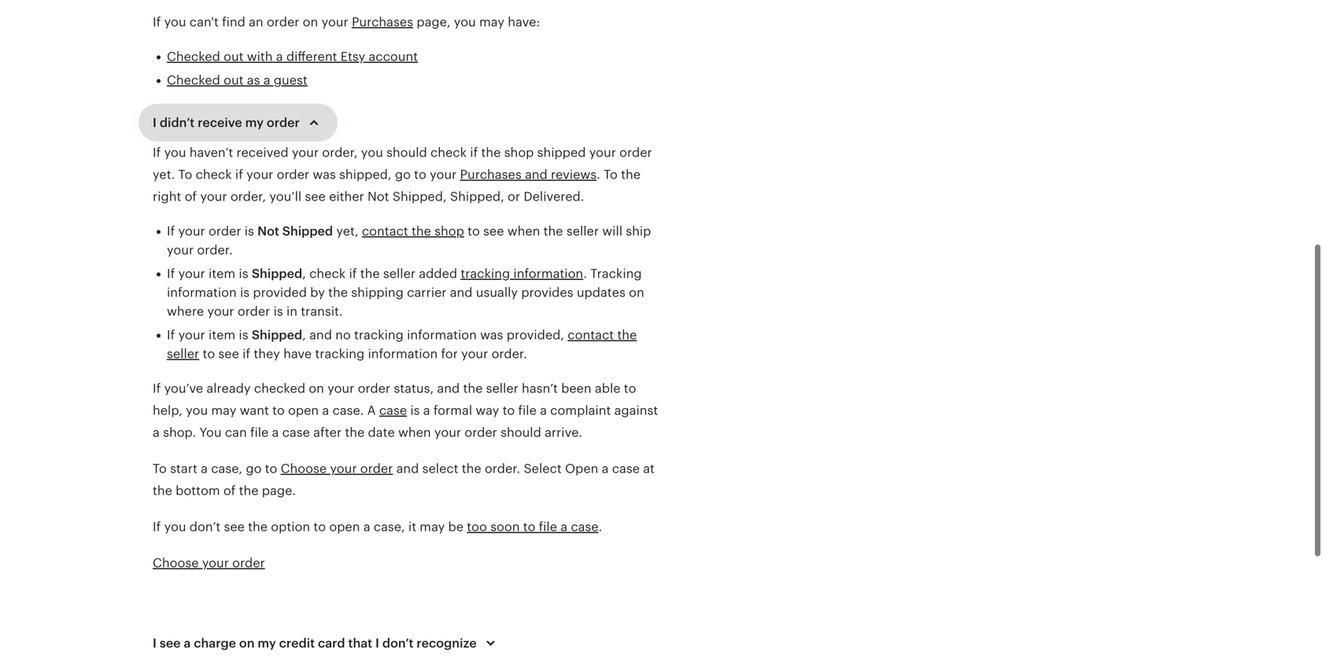 Task type: locate. For each thing, give the bounding box(es) containing it.
too
[[467, 520, 487, 534]]

.
[[597, 168, 600, 182], [583, 267, 587, 281], [599, 520, 602, 534]]

purchases up account
[[352, 15, 413, 29]]

0 horizontal spatial was
[[313, 168, 336, 182]]

1 horizontal spatial don't
[[382, 637, 414, 651]]

1 vertical spatial case,
[[374, 520, 405, 534]]

2 vertical spatial check
[[309, 267, 346, 281]]

1 vertical spatial item
[[209, 328, 235, 342]]

contact down updates
[[568, 328, 614, 342]]

soon
[[490, 520, 520, 534]]

. inside . to the right of your order, you'll see either not shipped, shipped, or delivered.
[[597, 168, 600, 182]]

0 vertical spatial .
[[597, 168, 600, 182]]

0 vertical spatial should
[[386, 146, 427, 160]]

if
[[153, 15, 161, 29], [153, 146, 161, 160], [167, 224, 175, 238], [167, 267, 175, 281], [167, 328, 175, 342], [153, 382, 161, 396], [153, 520, 161, 534]]

2 item from the top
[[209, 328, 235, 342]]

i
[[153, 116, 157, 130], [153, 637, 157, 651], [375, 637, 379, 651]]

0 vertical spatial ,
[[302, 267, 306, 281]]

the inside . tracking information is provided by the shipping carrier and usually provides updates on where your order is in transit.
[[328, 286, 348, 300]]

1 out from the top
[[224, 50, 244, 64]]

0 horizontal spatial don't
[[190, 520, 221, 534]]

. tracking information is provided by the shipping carrier and usually provides updates on where your order is in transit.
[[167, 267, 644, 319]]

order. up where
[[197, 243, 233, 257]]

2 horizontal spatial to
[[604, 168, 618, 182]]

out left the as
[[224, 73, 244, 87]]

1 horizontal spatial choose
[[281, 462, 327, 476]]

1 vertical spatial order,
[[230, 190, 266, 204]]

out up the "checked out as a guest"
[[224, 50, 244, 64]]

purchases link
[[352, 15, 413, 29]]

a up 'after'
[[322, 404, 329, 418]]

0 vertical spatial check
[[430, 146, 467, 160]]

. inside . tracking information is provided by the shipping carrier and usually provides updates on where your order is in transit.
[[583, 267, 587, 281]]

purchases and reviews
[[460, 168, 597, 182]]

either
[[329, 190, 364, 204]]

a right the as
[[263, 73, 270, 87]]

order.
[[197, 243, 233, 257], [492, 347, 527, 361], [485, 462, 520, 476]]

shipped for , check if the seller added
[[252, 267, 302, 281]]

i left didn't at left top
[[153, 116, 157, 130]]

is for and
[[239, 328, 248, 342]]

order, up shipped,
[[322, 146, 358, 160]]

2 horizontal spatial may
[[479, 15, 504, 29]]

if
[[470, 146, 478, 160], [235, 168, 243, 182], [349, 267, 357, 281], [242, 347, 250, 361]]

0 vertical spatial my
[[245, 116, 264, 130]]

should up the select
[[501, 426, 541, 440]]

the down case.
[[345, 426, 365, 440]]

not down you'll
[[257, 224, 279, 238]]

1 vertical spatial contact
[[568, 328, 614, 342]]

a left shop.
[[153, 426, 160, 440]]

check up by
[[309, 267, 346, 281]]

my left the credit
[[258, 637, 276, 651]]

1 vertical spatial shipped
[[252, 267, 302, 281]]

i see a charge on my credit card that i don't recognize
[[153, 637, 477, 651]]

to right way at the bottom
[[503, 404, 515, 418]]

shipped, up contact the shop link
[[392, 190, 447, 204]]

item for if
[[209, 328, 235, 342]]

1 horizontal spatial order,
[[322, 146, 358, 160]]

check down the haven't
[[196, 168, 232, 182]]

the down start
[[153, 484, 172, 498]]

not
[[367, 190, 389, 204], [257, 224, 279, 238]]

if inside if you haven't received your order, you should check if the shop shipped your order yet. to check if your order was shipped, go to your
[[153, 146, 161, 160]]

you left can't
[[164, 15, 186, 29]]

and left select
[[396, 462, 419, 476]]

case,
[[211, 462, 242, 476], [374, 520, 405, 534]]

1 vertical spatial should
[[501, 426, 541, 440]]

case inside "and select the order. select open a case at the bottom of the page."
[[612, 462, 640, 476]]

case left 'after'
[[282, 426, 310, 440]]

1 vertical spatial was
[[480, 328, 503, 342]]

the right by
[[328, 286, 348, 300]]

order, inside . to the right of your order, you'll see either not shipped, shipped, or delivered.
[[230, 190, 266, 204]]

shipped up provided
[[252, 267, 302, 281]]

the down delivered.
[[544, 224, 563, 238]]

on right charge
[[239, 637, 255, 651]]

on inside if you've already checked on your order status, and the seller hasn't been able to help, you may want to open a case. a
[[309, 382, 324, 396]]

1 vertical spatial when
[[398, 426, 431, 440]]

of inside "and select the order. select open a case at the bottom of the page."
[[223, 484, 236, 498]]

file
[[518, 404, 537, 418], [250, 426, 269, 440], [539, 520, 557, 534]]

see left charge
[[160, 637, 181, 651]]

choose
[[281, 462, 327, 476], [153, 556, 199, 571]]

to left start
[[153, 462, 167, 476]]

the up "added"
[[412, 224, 431, 238]]

0 horizontal spatial not
[[257, 224, 279, 238]]

out for with
[[224, 50, 244, 64]]

case, up bottom
[[211, 462, 242, 476]]

1 vertical spatial shop
[[435, 224, 464, 238]]

the inside to see when the seller will ship your order.
[[544, 224, 563, 238]]

order
[[267, 15, 299, 29], [267, 116, 300, 130], [619, 146, 652, 160], [277, 168, 309, 182], [209, 224, 241, 238], [238, 305, 270, 319], [358, 382, 390, 396], [465, 426, 497, 440], [360, 462, 393, 476], [232, 556, 265, 571]]

order,
[[322, 146, 358, 160], [230, 190, 266, 204]]

see inside i see a charge on my credit card that i don't recognize dropdown button
[[160, 637, 181, 651]]

1 , from the top
[[302, 267, 306, 281]]

shipped, left or
[[450, 190, 504, 204]]

1 vertical spatial go
[[246, 462, 262, 476]]

tracking information link
[[461, 267, 583, 281]]

if for if you haven't received your order, you should check if the shop shipped your order yet. to check if your order was shipped, go to your
[[153, 146, 161, 160]]

your
[[322, 15, 348, 29], [292, 146, 319, 160], [589, 146, 616, 160], [246, 168, 273, 182], [430, 168, 457, 182], [200, 190, 227, 204], [178, 224, 205, 238], [167, 243, 194, 257], [178, 267, 205, 281], [207, 305, 234, 319], [178, 328, 205, 342], [461, 347, 488, 361], [328, 382, 354, 396], [434, 426, 461, 440], [330, 462, 357, 476], [202, 556, 229, 571]]

may
[[479, 15, 504, 29], [211, 404, 236, 418], [420, 520, 445, 534]]

0 horizontal spatial go
[[246, 462, 262, 476]]

updates
[[577, 286, 626, 300]]

choose down bottom
[[153, 556, 199, 571]]

open
[[565, 462, 598, 476]]

2 vertical spatial file
[[539, 520, 557, 534]]

see inside . to the right of your order, you'll see either not shipped, shipped, or delivered.
[[305, 190, 326, 204]]

order. inside "and select the order. select open a case at the bottom of the page."
[[485, 462, 520, 476]]

not down shipped,
[[367, 190, 389, 204]]

1 vertical spatial choose
[[153, 556, 199, 571]]

0 horizontal spatial open
[[288, 404, 319, 418]]

0 vertical spatial go
[[395, 168, 411, 182]]

if left they
[[242, 347, 250, 361]]

contact right the yet,
[[362, 224, 408, 238]]

1 horizontal spatial shop
[[504, 146, 534, 160]]

0 horizontal spatial should
[[386, 146, 427, 160]]

my inside dropdown button
[[245, 116, 264, 130]]

1 horizontal spatial of
[[223, 484, 236, 498]]

1 horizontal spatial when
[[507, 224, 540, 238]]

seller inside if you've already checked on your order status, and the seller hasn't been able to help, you may want to open a case. a
[[486, 382, 518, 396]]

to right option
[[314, 520, 326, 534]]

see up tracking information link
[[483, 224, 504, 238]]

if down where
[[167, 328, 175, 342]]

0 vertical spatial of
[[185, 190, 197, 204]]

have:
[[508, 15, 540, 29]]

on up different
[[303, 15, 318, 29]]

0 vertical spatial don't
[[190, 520, 221, 534]]

0 vertical spatial was
[[313, 168, 336, 182]]

can't
[[190, 15, 219, 29]]

0 vertical spatial shop
[[504, 146, 534, 160]]

1 horizontal spatial contact
[[568, 328, 614, 342]]

1 item from the top
[[209, 267, 235, 281]]

1 vertical spatial may
[[211, 404, 236, 418]]

1 horizontal spatial file
[[518, 404, 537, 418]]

checked down can't
[[167, 50, 220, 64]]

order, left you'll
[[230, 190, 266, 204]]

2 vertical spatial shipped
[[252, 328, 302, 342]]

if for if you don't see the option to open a case, it may be too soon to file a case .
[[153, 520, 161, 534]]

1 vertical spatial open
[[329, 520, 360, 534]]

too soon to file a case link
[[467, 520, 599, 534]]

see up already
[[218, 347, 239, 361]]

when inside to see when the seller will ship your order.
[[507, 224, 540, 238]]

your inside if you've already checked on your order status, and the seller hasn't been able to help, you may want to open a case. a
[[328, 382, 354, 396]]

the inside . to the right of your order, you'll see either not shipped, shipped, or delivered.
[[621, 168, 641, 182]]

1 vertical spatial my
[[258, 637, 276, 651]]

0 vertical spatial may
[[479, 15, 504, 29]]

your inside . tracking information is provided by the shipping carrier and usually provides updates on where your order is in transit.
[[207, 305, 234, 319]]

shop up 'purchases and reviews' "link"
[[504, 146, 534, 160]]

1 vertical spatial tracking
[[354, 328, 404, 342]]

1 horizontal spatial may
[[420, 520, 445, 534]]

the
[[481, 146, 501, 160], [621, 168, 641, 182], [412, 224, 431, 238], [544, 224, 563, 238], [360, 267, 380, 281], [328, 286, 348, 300], [617, 328, 637, 342], [463, 382, 483, 396], [345, 426, 365, 440], [462, 462, 481, 476], [153, 484, 172, 498], [239, 484, 259, 498], [248, 520, 268, 534]]

if down received
[[235, 168, 243, 182]]

on inside . tracking information is provided by the shipping carrier and usually provides updates on where your order is in transit.
[[629, 286, 644, 300]]

1 vertical spatial not
[[257, 224, 279, 238]]

0 vertical spatial purchases
[[352, 15, 413, 29]]

open inside if you've already checked on your order status, and the seller hasn't been able to help, you may want to open a case. a
[[288, 404, 319, 418]]

checked
[[167, 50, 220, 64], [167, 73, 220, 87]]

0 horizontal spatial may
[[211, 404, 236, 418]]

choose your order link
[[281, 462, 393, 476], [153, 556, 265, 571]]

choose up the page.
[[281, 462, 327, 476]]

is for check
[[239, 267, 248, 281]]

can
[[225, 426, 247, 440]]

1 vertical spatial out
[[224, 73, 244, 87]]

file right soon
[[539, 520, 557, 534]]

order inside the is a formal way to file a complaint against a shop. you can file a case after the date when your order should arrive.
[[465, 426, 497, 440]]

to
[[414, 168, 426, 182], [468, 224, 480, 238], [203, 347, 215, 361], [624, 382, 636, 396], [272, 404, 285, 418], [503, 404, 515, 418], [265, 462, 277, 476], [314, 520, 326, 534], [523, 520, 535, 534]]

option
[[271, 520, 310, 534]]

should
[[386, 146, 427, 160], [501, 426, 541, 440]]

i inside dropdown button
[[153, 116, 157, 130]]

0 vertical spatial open
[[288, 404, 319, 418]]

the up way at the bottom
[[463, 382, 483, 396]]

1 vertical spatial file
[[250, 426, 269, 440]]

if your order is not shipped yet, contact the shop
[[167, 224, 464, 238]]

go
[[395, 168, 411, 182], [246, 462, 262, 476]]

see inside to see when the seller will ship your order.
[[483, 224, 504, 238]]

hasn't
[[522, 382, 558, 396]]

purchases and reviews link
[[460, 168, 597, 182]]

0 horizontal spatial contact
[[362, 224, 408, 238]]

and up formal
[[437, 382, 460, 396]]

that
[[348, 637, 372, 651]]

to right shipped,
[[414, 168, 426, 182]]

and inside "and select the order. select open a case at the bottom of the page."
[[396, 462, 419, 476]]

checked
[[254, 382, 305, 396]]

no
[[335, 328, 351, 342]]

shipped for , and no tracking information was provided,
[[252, 328, 302, 342]]

shipped
[[282, 224, 333, 238], [252, 267, 302, 281], [252, 328, 302, 342]]

of inside . to the right of your order, you'll see either not shipped, shipped, or delivered.
[[185, 190, 197, 204]]

was
[[313, 168, 336, 182], [480, 328, 503, 342]]

case
[[379, 404, 407, 418], [282, 426, 310, 440], [612, 462, 640, 476], [571, 520, 599, 534]]

you inside if you've already checked on your order status, and the seller hasn't been able to help, you may want to open a case. a
[[186, 404, 208, 418]]

contact
[[362, 224, 408, 238], [568, 328, 614, 342]]

case down open
[[571, 520, 599, 534]]

0 vertical spatial checked
[[167, 50, 220, 64]]

to inside if you haven't received your order, you should check if the shop shipped your order yet. to check if your order was shipped, go to your
[[414, 168, 426, 182]]

may for if you don't see the option to open a case, it may be too soon to file a case .
[[420, 520, 445, 534]]

and inside if you've already checked on your order status, and the seller hasn't been able to help, you may want to open a case. a
[[437, 382, 460, 396]]

tracking
[[590, 267, 642, 281]]

date
[[368, 426, 395, 440]]

0 vertical spatial shipped
[[282, 224, 333, 238]]

reviews
[[551, 168, 597, 182]]

2 vertical spatial order.
[[485, 462, 520, 476]]

0 vertical spatial order,
[[322, 146, 358, 160]]

your inside . to the right of your order, you'll see either not shipped, shipped, or delivered.
[[200, 190, 227, 204]]

1 vertical spatial choose your order link
[[153, 556, 265, 571]]

see for your
[[218, 347, 239, 361]]

when down or
[[507, 224, 540, 238]]

charge
[[194, 637, 236, 651]]

1 vertical spatial checked
[[167, 73, 220, 87]]

2 out from the top
[[224, 73, 244, 87]]

if up help,
[[153, 382, 161, 396]]

1 horizontal spatial shipped,
[[450, 190, 504, 204]]

when down case link
[[398, 426, 431, 440]]

0 horizontal spatial case,
[[211, 462, 242, 476]]

, up provided
[[302, 267, 306, 281]]

of right bottom
[[223, 484, 236, 498]]

they
[[254, 347, 280, 361]]

case right a
[[379, 404, 407, 418]]

may left have:
[[479, 15, 504, 29]]

ship
[[626, 224, 651, 238]]

1 vertical spatial purchases
[[460, 168, 522, 182]]

contact inside contact the seller
[[568, 328, 614, 342]]

to
[[178, 168, 192, 182], [604, 168, 618, 182], [153, 462, 167, 476]]

1 horizontal spatial not
[[367, 190, 389, 204]]

a
[[276, 50, 283, 64], [263, 73, 270, 87], [322, 404, 329, 418], [423, 404, 430, 418], [540, 404, 547, 418], [153, 426, 160, 440], [272, 426, 279, 440], [201, 462, 208, 476], [602, 462, 609, 476], [363, 520, 370, 534], [561, 520, 567, 534], [184, 637, 191, 651]]

i for i didn't receive my order
[[153, 116, 157, 130]]

out
[[224, 50, 244, 64], [224, 73, 244, 87]]

to right yet.
[[178, 168, 192, 182]]

0 horizontal spatial file
[[250, 426, 269, 440]]

1 horizontal spatial to
[[178, 168, 192, 182]]

1 vertical spatial of
[[223, 484, 236, 498]]

provided,
[[507, 328, 564, 342]]

a left it
[[363, 520, 370, 534]]

seller
[[566, 224, 599, 238], [383, 267, 416, 281], [167, 347, 199, 361], [486, 382, 518, 396]]

is
[[245, 224, 254, 238], [239, 267, 248, 281], [240, 286, 250, 300], [274, 305, 283, 319], [239, 328, 248, 342], [410, 404, 420, 418]]

0 vertical spatial out
[[224, 50, 244, 64]]

1 checked from the top
[[167, 50, 220, 64]]

shipped left the yet,
[[282, 224, 333, 238]]

seller up you've
[[167, 347, 199, 361]]

the left option
[[248, 520, 268, 534]]

tracking down no
[[315, 347, 365, 361]]

go right shipped,
[[395, 168, 411, 182]]

0 horizontal spatial shop
[[435, 224, 464, 238]]

the inside if you've already checked on your order status, and the seller hasn't been able to help, you may want to open a case. a
[[463, 382, 483, 396]]

my up received
[[245, 116, 264, 130]]

go down "can"
[[246, 462, 262, 476]]

seller inside contact the seller
[[167, 347, 199, 361]]

contact the seller link
[[167, 328, 637, 361]]

order. left the select
[[485, 462, 520, 476]]

1 vertical spatial ,
[[302, 328, 306, 342]]

0 horizontal spatial of
[[185, 190, 197, 204]]

case, left it
[[374, 520, 405, 534]]

seller left will
[[566, 224, 599, 238]]

tracking up to see if they have tracking information for your order.
[[354, 328, 404, 342]]

0 vertical spatial order.
[[197, 243, 233, 257]]

1 horizontal spatial case,
[[374, 520, 405, 534]]

0 vertical spatial file
[[518, 404, 537, 418]]

2 vertical spatial may
[[420, 520, 445, 534]]

1 horizontal spatial purchases
[[460, 168, 522, 182]]

2 , from the top
[[302, 328, 306, 342]]

the inside contact the seller
[[617, 328, 637, 342]]

0 vertical spatial choose
[[281, 462, 327, 476]]

1 horizontal spatial check
[[309, 267, 346, 281]]

the right reviews
[[621, 168, 641, 182]]

a inside if you've already checked on your order status, and the seller hasn't been able to help, you may want to open a case. a
[[322, 404, 329, 418]]

the down updates
[[617, 328, 637, 342]]

2 checked from the top
[[167, 73, 220, 87]]

0 vertical spatial case,
[[211, 462, 242, 476]]

a left charge
[[184, 637, 191, 651]]

1 vertical spatial don't
[[382, 637, 414, 651]]

0 horizontal spatial order,
[[230, 190, 266, 204]]

tracking
[[461, 267, 510, 281], [354, 328, 404, 342], [315, 347, 365, 361]]

purchases
[[352, 15, 413, 29], [460, 168, 522, 182]]

if up choose your order
[[153, 520, 161, 534]]

1 vertical spatial .
[[583, 267, 587, 281]]

should inside if you haven't received your order, you should check if the shop shipped your order yet. to check if your order was shipped, go to your
[[386, 146, 427, 160]]

if you've already checked on your order status, and the seller hasn't been able to help, you may want to open a case. a
[[153, 382, 636, 418]]

0 vertical spatial when
[[507, 224, 540, 238]]

you up shipped,
[[361, 146, 383, 160]]

, up "have"
[[302, 328, 306, 342]]

information up where
[[167, 286, 237, 300]]

see up choose your order
[[224, 520, 245, 534]]

checked for checked out with a different etsy account
[[167, 50, 220, 64]]

file down the want
[[250, 426, 269, 440]]

0 vertical spatial not
[[367, 190, 389, 204]]

provided
[[253, 286, 307, 300]]

checked for checked out as a guest
[[167, 73, 220, 87]]

if your item is shipped , check if the seller added tracking information
[[167, 267, 583, 281]]

may down already
[[211, 404, 236, 418]]

to inside to see when the seller will ship your order.
[[468, 224, 480, 238]]

order. down the provided,
[[492, 347, 527, 361]]

if inside if you've already checked on your order status, and the seller hasn't been able to help, you may want to open a case. a
[[153, 382, 161, 396]]

order inside dropdown button
[[267, 116, 300, 130]]

1 horizontal spatial should
[[501, 426, 541, 440]]

start
[[170, 462, 197, 476]]

don't up choose your order
[[190, 520, 221, 534]]

0 vertical spatial choose your order link
[[281, 462, 393, 476]]

choose your order link down 'after'
[[281, 462, 393, 476]]

0 horizontal spatial when
[[398, 426, 431, 440]]

shop up "added"
[[435, 224, 464, 238]]

check
[[430, 146, 467, 160], [196, 168, 232, 182], [309, 267, 346, 281]]

be
[[448, 520, 464, 534]]

and down "added"
[[450, 286, 473, 300]]

i for i see a charge on my credit card that i don't recognize
[[153, 637, 157, 651]]

0 horizontal spatial purchases
[[352, 15, 413, 29]]

open
[[288, 404, 319, 418], [329, 520, 360, 534]]

0 horizontal spatial choose your order link
[[153, 556, 265, 571]]



Task type: describe. For each thing, give the bounding box(es) containing it.
is for yet,
[[245, 224, 254, 238]]

item for information
[[209, 267, 235, 281]]

you up yet.
[[164, 146, 186, 160]]

order inside . tracking information is provided by the shipping carrier and usually provides updates on where your order is in transit.
[[238, 305, 270, 319]]

will
[[602, 224, 623, 238]]

you'll
[[269, 190, 302, 204]]

to start a case, go to choose your order
[[153, 462, 393, 476]]

account
[[369, 50, 418, 64]]

2 horizontal spatial check
[[430, 146, 467, 160]]

way
[[476, 404, 499, 418]]

order. inside to see when the seller will ship your order.
[[197, 243, 233, 257]]

information up status,
[[368, 347, 438, 361]]

is inside the is a formal way to file a complaint against a shop. you can file a case after the date when your order should arrive.
[[410, 404, 420, 418]]

page.
[[262, 484, 296, 498]]

an
[[249, 15, 263, 29]]

if for if you can't find an order on your purchases page, you may have:
[[153, 15, 161, 29]]

was inside if you haven't received your order, you should check if the shop shipped your order yet. to check if your order was shipped, go to your
[[313, 168, 336, 182]]

and up delivered.
[[525, 168, 548, 182]]

where
[[167, 305, 204, 319]]

guest
[[274, 73, 308, 87]]

select
[[422, 462, 458, 476]]

checked out as a guest link
[[167, 73, 308, 87]]

1 horizontal spatial open
[[329, 520, 360, 534]]

information up for
[[407, 328, 477, 342]]

1 shipped, from the left
[[392, 190, 447, 204]]

credit
[[279, 637, 315, 651]]

to inside the is a formal way to file a complaint against a shop. you can file a case after the date when your order should arrive.
[[503, 404, 515, 418]]

and left no
[[309, 328, 332, 342]]

i right that
[[375, 637, 379, 651]]

don't inside dropdown button
[[382, 637, 414, 651]]

you
[[199, 426, 222, 440]]

shop inside if you haven't received your order, you should check if the shop shipped your order yet. to check if your order was shipped, go to your
[[504, 146, 534, 160]]

my inside dropdown button
[[258, 637, 276, 651]]

if for if your item is shipped , check if the seller added tracking information
[[167, 267, 175, 281]]

checked out as a guest
[[167, 73, 308, 87]]

the inside if you haven't received your order, you should check if the shop shipped your order yet. to check if your order was shipped, go to your
[[481, 146, 501, 160]]

0 horizontal spatial to
[[153, 462, 167, 476]]

a up to start a case, go to choose your order
[[272, 426, 279, 440]]

if for if your item is shipped , and no tracking information was provided,
[[167, 328, 175, 342]]

transit.
[[301, 305, 343, 319]]

status,
[[394, 382, 434, 396]]

added
[[419, 267, 457, 281]]

a inside i see a charge on my credit card that i don't recognize dropdown button
[[184, 637, 191, 651]]

if up 'purchases and reviews' "link"
[[470, 146, 478, 160]]

2 horizontal spatial file
[[539, 520, 557, 534]]

choose your order
[[153, 556, 265, 571]]

your inside the is a formal way to file a complaint against a shop. you can file a case after the date when your order should arrive.
[[434, 426, 461, 440]]

delivered.
[[524, 190, 584, 204]]

a right soon
[[561, 520, 567, 534]]

able
[[595, 382, 621, 396]]

as
[[247, 73, 260, 87]]

to inside if you haven't received your order, you should check if the shop shipped your order yet. to check if your order was shipped, go to your
[[178, 168, 192, 182]]

see for that
[[160, 637, 181, 651]]

and inside . tracking information is provided by the shipping carrier and usually provides updates on where your order is in transit.
[[450, 286, 473, 300]]

didn't
[[160, 116, 195, 130]]

0 vertical spatial tracking
[[461, 267, 510, 281]]

go inside if you haven't received your order, you should check if the shop shipped your order yet. to check if your order was shipped, go to your
[[395, 168, 411, 182]]

or
[[508, 190, 520, 204]]

case inside the is a formal way to file a complaint against a shop. you can file a case after the date when your order should arrive.
[[282, 426, 310, 440]]

2 shipped, from the left
[[450, 190, 504, 204]]

0 vertical spatial contact
[[362, 224, 408, 238]]

to right soon
[[523, 520, 535, 534]]

bottom
[[176, 484, 220, 498]]

, for , check if the seller added
[[302, 267, 306, 281]]

not inside . to the right of your order, you'll see either not shipped, shipped, or delivered.
[[367, 190, 389, 204]]

to see if they have tracking information for your order.
[[199, 347, 527, 361]]

a right with
[[276, 50, 283, 64]]

etsy
[[341, 50, 365, 64]]

1 horizontal spatial choose your order link
[[281, 462, 393, 476]]

to up already
[[203, 347, 215, 361]]

information up provides
[[513, 267, 583, 281]]

order, inside if you haven't received your order, you should check if the shop shipped your order yet. to check if your order was shipped, go to your
[[322, 146, 358, 160]]

different
[[286, 50, 337, 64]]

receive
[[198, 116, 242, 130]]

1 vertical spatial order.
[[492, 347, 527, 361]]

yet.
[[153, 168, 175, 182]]

2 vertical spatial tracking
[[315, 347, 365, 361]]

your inside to see when the seller will ship your order.
[[167, 243, 194, 257]]

you right page,
[[454, 15, 476, 29]]

case.
[[332, 404, 364, 418]]

you've
[[164, 382, 203, 396]]

against
[[614, 404, 658, 418]]

order inside if you've already checked on your order status, and the seller hasn't been able to help, you may want to open a case. a
[[358, 382, 390, 396]]

, for , and no tracking information was provided,
[[302, 328, 306, 342]]

recognize
[[417, 637, 477, 651]]

when inside the is a formal way to file a complaint against a shop. you can file a case after the date when your order should arrive.
[[398, 426, 431, 440]]

i didn't receive my order button
[[139, 104, 338, 142]]

if you can't find an order on your purchases page, you may have:
[[153, 15, 540, 29]]

the left the page.
[[239, 484, 259, 498]]

a down hasn't
[[540, 404, 547, 418]]

contact the shop link
[[362, 224, 464, 238]]

i see a charge on my credit card that i don't recognize button
[[139, 625, 514, 663]]

if up shipping
[[349, 267, 357, 281]]

i didn't receive my order
[[153, 116, 300, 130]]

help,
[[153, 404, 183, 418]]

should inside the is a formal way to file a complaint against a shop. you can file a case after the date when your order should arrive.
[[501, 426, 541, 440]]

the right select
[[462, 462, 481, 476]]

usually
[[476, 286, 518, 300]]

if you haven't received your order, you should check if the shop shipped your order yet. to check if your order was shipped, go to your
[[153, 146, 652, 182]]

is for the
[[240, 286, 250, 300]]

it
[[408, 520, 416, 534]]

formal
[[433, 404, 472, 418]]

1 vertical spatial check
[[196, 168, 232, 182]]

if for if your order is not shipped yet, contact the shop
[[167, 224, 175, 238]]

haven't
[[190, 146, 233, 160]]

. for tracking
[[583, 267, 587, 281]]

out for as
[[224, 73, 244, 87]]

find
[[222, 15, 245, 29]]

shipped,
[[339, 168, 392, 182]]

a right start
[[201, 462, 208, 476]]

yet,
[[336, 224, 359, 238]]

to up the page.
[[265, 462, 277, 476]]

at
[[643, 462, 655, 476]]

shop.
[[163, 426, 196, 440]]

select
[[524, 462, 562, 476]]

received
[[236, 146, 289, 160]]

checked out with a different etsy account link
[[167, 50, 418, 64]]

have
[[283, 347, 312, 361]]

contact the seller
[[167, 328, 637, 361]]

for
[[441, 347, 458, 361]]

information inside . tracking information is provided by the shipping carrier and usually provides updates on where your order is in transit.
[[167, 286, 237, 300]]

the up shipping
[[360, 267, 380, 281]]

a down status,
[[423, 404, 430, 418]]

on inside dropdown button
[[239, 637, 255, 651]]

to see when the seller will ship your order.
[[167, 224, 651, 257]]

in
[[286, 305, 298, 319]]

seller inside to see when the seller will ship your order.
[[566, 224, 599, 238]]

after
[[313, 426, 342, 440]]

complaint
[[550, 404, 611, 418]]

shipped
[[537, 146, 586, 160]]

see for order.
[[483, 224, 504, 238]]

1 horizontal spatial was
[[480, 328, 503, 342]]

may for if you can't find an order on your purchases page, you may have:
[[479, 15, 504, 29]]

been
[[561, 382, 592, 396]]

if for if you've already checked on your order status, and the seller hasn't been able to help, you may want to open a case. a
[[153, 382, 161, 396]]

you down bottom
[[164, 520, 186, 534]]

seller up shipping
[[383, 267, 416, 281]]

shipping
[[351, 286, 404, 300]]

carrier
[[407, 286, 447, 300]]

right
[[153, 190, 181, 204]]

by
[[310, 286, 325, 300]]

the inside the is a formal way to file a complaint against a shop. you can file a case after the date when your order should arrive.
[[345, 426, 365, 440]]

want
[[240, 404, 269, 418]]

to right able
[[624, 382, 636, 396]]

to down checked
[[272, 404, 285, 418]]

0 horizontal spatial choose
[[153, 556, 199, 571]]

a inside "and select the order. select open a case at the bottom of the page."
[[602, 462, 609, 476]]

arrive.
[[545, 426, 582, 440]]

a
[[367, 404, 376, 418]]

may inside if you've already checked on your order status, and the seller hasn't been able to help, you may want to open a case. a
[[211, 404, 236, 418]]

2 vertical spatial .
[[599, 520, 602, 534]]

. for to
[[597, 168, 600, 182]]

provides
[[521, 286, 573, 300]]

if your item is shipped , and no tracking information was provided,
[[167, 328, 568, 342]]

already
[[206, 382, 251, 396]]

. to the right of your order, you'll see either not shipped, shipped, or delivered.
[[153, 168, 641, 204]]

if you don't see the option to open a case, it may be too soon to file a case .
[[153, 520, 602, 534]]

to inside . to the right of your order, you'll see either not shipped, shipped, or delivered.
[[604, 168, 618, 182]]

and select the order. select open a case at the bottom of the page.
[[153, 462, 655, 498]]



Task type: vqa. For each thing, say whether or not it's contained in the screenshot.
REQUIRED to the top
no



